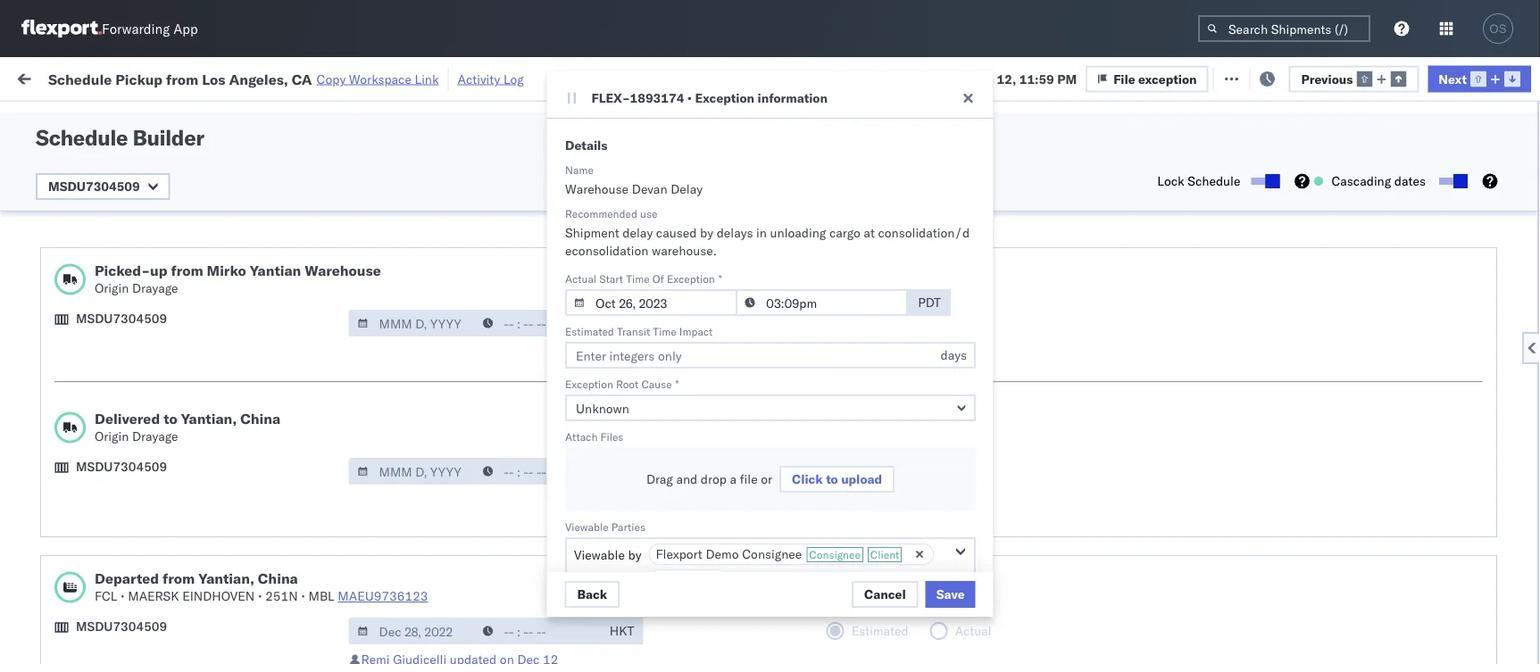 Task type: locate. For each thing, give the bounding box(es) containing it.
3 lhuu7894563, uetu5238478 from the top
[[1031, 238, 1213, 254]]

flex-1893174 • exception information
[[592, 90, 828, 106]]

origin down 'picked-'
[[95, 280, 129, 296]]

pm right 4:00
[[248, 239, 268, 255]]

9 ocean fcl from the top
[[477, 475, 539, 490]]

1 vertical spatial to
[[826, 472, 838, 487]]

0 vertical spatial confirm delivery
[[41, 277, 136, 293]]

0 vertical spatial confirm delivery button
[[41, 276, 136, 296]]

fcl for 5:30 am pst, feb 3, 2023
[[517, 593, 539, 608]]

integration
[[709, 318, 771, 333], [709, 357, 771, 372], [709, 435, 771, 451], [709, 475, 771, 490], [709, 514, 771, 530], [709, 553, 771, 569], [709, 593, 771, 608], [709, 632, 771, 648]]

pm up 4:00 pm pst, dec 23, 2022
[[256, 200, 275, 215]]

2 ocean fcl from the top
[[477, 200, 539, 215]]

1 flexport from the top
[[656, 547, 702, 562]]

msdu7304509 for departed from yantian, china
[[76, 619, 167, 635]]

client up cancel
[[870, 548, 899, 562]]

-- : -- -- text field down back button
[[474, 618, 601, 645]]

11:59 up 8:30 pm pst, jan 28, 2023 at the left of the page
[[218, 396, 253, 412]]

integration test account - karl lagerfeld for 5:30 pm pst, feb 4, 2023
[[709, 632, 942, 648]]

2 lagerfeld from the top
[[888, 357, 942, 372]]

schedule pickup from rotterdam, netherlands link
[[41, 346, 254, 382], [41, 503, 254, 539]]

ca left 'picked-'
[[41, 247, 58, 263]]

by left delays
[[700, 225, 713, 241]]

fcl inside departed from yantian, china fcl • maersk eindhoven • 251n • mbl maeu9736123
[[95, 589, 117, 604]]

integration test account - karl lagerfeld for 5:30 pm pst, jan 30, 2023
[[709, 475, 942, 490]]

5:30 for 5:30 pm pst, feb 4, 2023
[[218, 632, 245, 648]]

integration test account - karl lagerfeld for 8:30 pm pst, jan 23, 2023
[[709, 318, 942, 333]]

8 integration from the top
[[709, 632, 771, 648]]

client
[[593, 146, 622, 159], [870, 548, 899, 562]]

confirm delivery for 6:00
[[41, 277, 136, 293]]

consignee right demo
[[742, 547, 802, 562]]

8 lagerfeld from the top
[[888, 632, 942, 648]]

8 ocean fcl from the top
[[477, 435, 539, 451]]

pst, for 11:59 pm pst, jan 24, 2023
[[279, 396, 306, 412]]

origin
[[95, 280, 129, 296], [1493, 318, 1528, 333], [95, 429, 129, 444]]

1 vertical spatial confirm delivery button
[[41, 591, 136, 610]]

jan left 28,
[[301, 435, 321, 451]]

jan
[[974, 71, 994, 86], [301, 318, 321, 333], [309, 396, 329, 412], [301, 435, 321, 451], [301, 475, 321, 490]]

-- : -- -- text field
[[735, 289, 908, 316], [474, 310, 601, 337], [474, 618, 601, 645]]

1 horizontal spatial warehouse
[[565, 181, 628, 197]]

3 karl from the top
[[862, 435, 885, 451]]

1 am from the top
[[248, 278, 269, 294]]

maeu9736123 button
[[338, 589, 428, 604]]

1 confirm delivery button from the top
[[41, 276, 136, 296]]

3 upload customs clearance documents from the top
[[41, 622, 196, 656]]

1 schedule pickup from rotterdam, netherlands from the top
[[41, 347, 232, 380]]

name down "details"
[[565, 163, 593, 176]]

integration test account - karl lagerfeld for 11:00 pm pst, feb 2, 2023
[[709, 553, 942, 569]]

origin inside picked-up from mirko yantian warehouse origin drayage
[[95, 280, 129, 296]]

pickup inside confirm pickup from los angeles, ca
[[90, 229, 128, 245]]

23, for jan
[[324, 318, 344, 333]]

work,
[[187, 111, 216, 124]]

11:59 pm pst, dec 13, 2022
[[218, 200, 389, 215]]

vandelay down exception root cause *
[[593, 396, 645, 412]]

1 documents from the top
[[41, 129, 106, 145]]

to right click on the bottom of the page
[[826, 472, 838, 487]]

3 customs from the top
[[85, 622, 135, 638]]

1 vertical spatial schedule pickup from los angeles, ca button
[[41, 385, 254, 423]]

3 integration test account - karl lagerfeld from the top
[[709, 435, 942, 451]]

2 vertical spatial 5:30
[[218, 632, 245, 648]]

4 ocean fcl from the top
[[477, 278, 539, 294]]

1 customs from the top
[[85, 111, 135, 127]]

name warehouse devan delay
[[565, 163, 702, 197]]

8:30 down 6:00
[[218, 318, 245, 333]]

ag
[[1531, 318, 1541, 333]]

confirm delivery link down confirm pickup from los angeles, ca
[[41, 276, 136, 294]]

4 resize handle column header from the left
[[563, 138, 584, 664]]

confirm delivery button for 5:30 am pst, feb 3, 2023
[[41, 591, 136, 610]]

- for 8:30 pm pst, jan 28, 2023
[[851, 435, 859, 451]]

1 schedule delivery appointment from the top
[[41, 199, 220, 214]]

integration for 5:30 pm pst, feb 4, 2023
[[709, 632, 771, 648]]

1 schedule pickup from rotterdam, netherlands link from the top
[[41, 346, 254, 382]]

0 vertical spatial china
[[240, 410, 281, 428]]

resize handle column header
[[255, 138, 277, 664], [384, 138, 405, 664], [447, 138, 468, 664], [563, 138, 584, 664], [679, 138, 700, 664], [857, 138, 879, 664], [1000, 138, 1022, 664], [1116, 138, 1138, 664], [1340, 138, 1361, 664], [1456, 138, 1477, 664], [1508, 138, 1530, 664]]

2023 for 8:30 pm pst, jan 28, 2023
[[347, 435, 378, 451]]

2 am from the top
[[248, 593, 269, 608]]

0 vertical spatial appointment
[[146, 199, 220, 214]]

5 lagerfeld from the top
[[888, 514, 942, 530]]

8:30 up '5:30 pm pst, jan 30, 2023'
[[218, 435, 245, 451]]

to inside button
[[826, 472, 838, 487]]

clearance inside button
[[138, 111, 196, 127]]

2023 down the 6:00 am pst, dec 24, 2022
[[347, 318, 378, 333]]

china for delivered to yantian, china
[[240, 410, 281, 428]]

2 vertical spatial lhuu7894563, uetu5238478
[[1031, 238, 1213, 254]]

china inside delivered to yantian, china origin drayage
[[240, 410, 281, 428]]

7 lagerfeld from the top
[[888, 593, 942, 608]]

4 1889466 from the top
[[955, 278, 1009, 294]]

Unknown text field
[[565, 395, 976, 422]]

caused
[[656, 225, 697, 241]]

vandelay west
[[709, 396, 793, 412]]

2 8:30 from the top
[[218, 435, 245, 451]]

1 vertical spatial netherlands
[[41, 522, 111, 538]]

drayage down delivered
[[132, 429, 178, 444]]

2 vertical spatial upload customs clearance documents
[[41, 622, 196, 656]]

am right 6:00
[[248, 278, 269, 294]]

2 flexport from the top
[[656, 572, 702, 588]]

pickup inside the confirm pickup from rotterdam, netherlands
[[90, 543, 128, 559]]

5:30
[[218, 475, 245, 490], [218, 593, 245, 608], [218, 632, 245, 648]]

0 vertical spatial upload customs clearance documents link
[[41, 110, 254, 146]]

1 horizontal spatial exception
[[1261, 69, 1320, 85]]

name up name warehouse devan delay
[[625, 146, 653, 159]]

3 flex-1889466 from the top
[[916, 239, 1009, 255]]

- for 11:00 pm pst, feb 2, 2023
[[851, 553, 859, 569]]

activity log button
[[458, 68, 524, 90]]

1 uetu5238478 from the top
[[1126, 160, 1213, 175]]

pickup
[[115, 70, 163, 88], [97, 150, 136, 166], [90, 229, 128, 245], [97, 347, 136, 363], [97, 386, 136, 402], [97, 504, 136, 520], [90, 543, 128, 559]]

1 : from the left
[[128, 111, 131, 124]]

10 resize handle column header from the left
[[1456, 138, 1477, 664]]

karl for 5:30 am pst, feb 3, 2023
[[862, 593, 885, 608]]

2023 right "3,"
[[342, 593, 373, 608]]

1 vertical spatial am
[[248, 593, 269, 608]]

MMM D, YYYY text field
[[565, 289, 737, 316], [349, 458, 476, 485], [349, 618, 476, 645]]

batch
[[1441, 69, 1476, 85]]

departed
[[95, 570, 159, 588]]

appointment for 5:30 pm pst, jan 30, 2023
[[146, 474, 220, 489]]

mbl
[[309, 589, 335, 604]]

0 vertical spatial schedule pickup from rotterdam, netherlands link
[[41, 346, 254, 382]]

6 resize handle column header from the left
[[857, 138, 879, 664]]

file
[[1236, 69, 1258, 85], [1114, 71, 1136, 86]]

pst, down 8:30 pm pst, jan 28, 2023 at the left of the page
[[271, 475, 298, 490]]

pm for 8:30 pm pst, jan 23, 2023
[[248, 318, 268, 333]]

uetu5238478 for 11:59 pm pst, dec 13, 2022
[[1126, 199, 1213, 215]]

schedule pickup from rotterdam, netherlands up delivered
[[41, 347, 232, 380]]

confirm pickup from los angeles, ca button
[[41, 228, 254, 266]]

feb for 4,
[[301, 632, 323, 648]]

0 horizontal spatial vandelay
[[593, 396, 645, 412]]

consolidation/d
[[878, 225, 970, 241]]

1 vertical spatial name
[[565, 163, 593, 176]]

unloading
[[770, 225, 826, 241]]

pst, up yantian
[[271, 239, 298, 255]]

schedule pickup from los angeles, ca link for second schedule pickup from los angeles, ca button from the top
[[41, 385, 254, 421]]

pm up 8:30 pm pst, jan 28, 2023 at the left of the page
[[256, 396, 275, 412]]

1 horizontal spatial time
[[653, 325, 676, 338]]

los inside confirm pickup from los angeles, ca
[[161, 229, 181, 245]]

3 abcdefg78456546 from the top
[[1147, 239, 1267, 255]]

ocean fcl for 4:00 pm pst, dec 23, 2022
[[477, 239, 539, 255]]

status
[[97, 111, 128, 124]]

0 vertical spatial upload
[[41, 111, 82, 127]]

2 netherlands from the top
[[41, 522, 111, 538]]

confirm delivery button down departed
[[41, 591, 136, 610]]

time left of
[[626, 272, 649, 285]]

2 vertical spatial abcdefg78456546
[[1147, 239, 1267, 255]]

from inside departed from yantian, china fcl • maersk eindhoven • 251n • mbl maeu9736123
[[163, 570, 195, 588]]

2 integration test account - karl lagerfeld from the top
[[709, 357, 942, 372]]

from inside picked-up from mirko yantian warehouse origin drayage
[[171, 262, 203, 280]]

schedule delivery appointment button up confirm pickup from los angeles, ca
[[41, 198, 220, 217]]

2023 for 5:30 pm pst, jan 30, 2023
[[347, 475, 378, 490]]

angeles, up the mirko
[[184, 229, 234, 245]]

file exception button
[[1209, 64, 1331, 91], [1209, 64, 1331, 91], [1086, 65, 1209, 92], [1086, 65, 1209, 92]]

1 vertical spatial upload
[[41, 426, 82, 441]]

bosch left in
[[709, 239, 744, 255]]

activity log
[[458, 71, 524, 87]]

recommended
[[565, 207, 637, 220]]

fcl for 8:30 pm pst, jan 28, 2023
[[517, 435, 539, 451]]

3 lhuu7894563, from the top
[[1031, 238, 1123, 254]]

drayage down up
[[132, 280, 178, 296]]

23, down the 6:00 am pst, dec 24, 2022
[[324, 318, 344, 333]]

4 account from the top
[[801, 475, 848, 490]]

pm up '5:30 pm pst, jan 30, 2023'
[[248, 435, 268, 451]]

0 vertical spatial uetu5238478
[[1126, 160, 1213, 175]]

jan left 12,
[[974, 71, 994, 86]]

0 horizontal spatial to
[[164, 410, 177, 428]]

msdu7304509 down 'picked-'
[[76, 311, 167, 326]]

confirm delivery down departed
[[41, 592, 136, 607]]

1 vertical spatial uetu5238478
[[1126, 199, 1213, 215]]

lhuu7894563, for 4:00 pm pst, dec 23, 2022
[[1031, 238, 1123, 254]]

2 vertical spatial rotterdam,
[[161, 543, 225, 559]]

schedule delivery appointment down delivered
[[41, 474, 220, 489]]

: left ready
[[128, 111, 131, 124]]

appointment up confirm pickup from los angeles, ca link
[[146, 199, 220, 214]]

4 karl from the top
[[862, 475, 885, 490]]

2 flex-2130387 from the top
[[916, 357, 1009, 372]]

0 horizontal spatial at
[[354, 69, 366, 85]]

import
[[150, 69, 191, 85]]

10 ocean fcl from the top
[[477, 514, 539, 530]]

0 vertical spatial documents
[[41, 129, 106, 145]]

fcl for 8:30 pm pst, jan 23, 2023
[[517, 318, 539, 333]]

client for client name
[[593, 146, 622, 159]]

1 vertical spatial clearance
[[138, 426, 196, 441]]

11:00
[[218, 553, 253, 569]]

• left mbl
[[301, 589, 305, 604]]

1 vertical spatial schedule pickup from los angeles, ca
[[41, 386, 241, 420]]

track
[[454, 69, 483, 85]]

exception
[[695, 90, 755, 106], [667, 272, 715, 285], [565, 377, 613, 391]]

pm down picked-up from mirko yantian warehouse origin drayage
[[248, 318, 268, 333]]

1 vertical spatial yantian,
[[198, 570, 254, 588]]

0 horizontal spatial client
[[593, 146, 622, 159]]

8:30 for 8:30 pm pst, jan 23, 2023
[[218, 318, 245, 333]]

2 uetu5238478 from the top
[[1126, 199, 1213, 215]]

0 vertical spatial schedule pickup from rotterdam, netherlands
[[41, 347, 232, 380]]

6 integration from the top
[[709, 553, 771, 569]]

2 5:30 from the top
[[218, 593, 245, 608]]

2 confirm delivery button from the top
[[41, 591, 136, 610]]

ocean fcl
[[477, 160, 539, 176], [477, 200, 539, 215], [477, 239, 539, 255], [477, 278, 539, 294], [477, 318, 539, 333], [477, 357, 539, 372], [477, 396, 539, 412], [477, 435, 539, 451], [477, 475, 539, 490], [477, 514, 539, 530], [477, 553, 539, 569], [477, 593, 539, 608], [477, 632, 539, 648]]

1 vertical spatial time
[[653, 325, 676, 338]]

0 horizontal spatial time
[[626, 272, 649, 285]]

1 horizontal spatial vandelay
[[709, 396, 761, 412]]

batch action
[[1441, 69, 1519, 85]]

mmm d, yyyy text field down maeu9736123
[[349, 618, 476, 645]]

0 vertical spatial client
[[593, 146, 622, 159]]

2 vertical spatial schedule delivery appointment
[[41, 474, 220, 489]]

1 vertical spatial appointment
[[146, 317, 220, 332]]

cargo
[[829, 225, 860, 241]]

yantian, up eindhoven
[[198, 570, 254, 588]]

1 vertical spatial client
[[870, 548, 899, 562]]

progress
[[279, 111, 323, 124]]

confirm delivery link down departed
[[41, 591, 136, 609]]

3 schedule delivery appointment button from the top
[[41, 473, 220, 493]]

1 horizontal spatial client
[[870, 548, 899, 562]]

2 karl from the top
[[862, 357, 885, 372]]

11:00 pm pst, feb 2, 2023
[[218, 553, 380, 569]]

los up up
[[161, 229, 181, 245]]

7 ocean fcl from the top
[[477, 396, 539, 412]]

schedule delivery appointment link down delivered
[[41, 473, 220, 491]]

5 ocean fcl from the top
[[477, 318, 539, 333]]

link
[[415, 71, 439, 87]]

1 vertical spatial upload customs clearance documents link
[[41, 425, 254, 460]]

(0)
[[289, 69, 313, 85]]

ocean fcl for 8:30 pm pst, jan 23, 2023
[[477, 318, 539, 333]]

lagerfeld for 5:30 pm pst, jan 30, 2023
[[888, 475, 942, 490]]

consignee up the cancel button
[[809, 548, 860, 562]]

2 vertical spatial uetu5238478
[[1126, 238, 1213, 254]]

from inside the confirm pickup from rotterdam, netherlands
[[132, 543, 158, 559]]

dec down 11:59 pm pst, dec 13, 2022
[[301, 239, 325, 255]]

work
[[194, 69, 225, 85]]

0 vertical spatial feb
[[309, 553, 331, 569]]

5:30 down eindhoven
[[218, 632, 245, 648]]

delay
[[622, 225, 653, 241]]

1 lagerfeld from the top
[[888, 318, 942, 333]]

msdu7304509 button
[[36, 173, 170, 200]]

2 lhuu7894563, uetu5238478 from the top
[[1031, 199, 1213, 215]]

lhuu7894563,
[[1031, 160, 1123, 175], [1031, 199, 1123, 215], [1031, 238, 1123, 254]]

1 2130384 from the top
[[955, 475, 1009, 490]]

ca left delivered
[[41, 404, 58, 420]]

2 vertical spatial flex-2130384
[[916, 632, 1009, 648]]

vandelay for vandelay
[[593, 396, 645, 412]]

2 drayage from the top
[[132, 429, 178, 444]]

2 vertical spatial clearance
[[138, 622, 196, 638]]

pickup for confirm pickup from rotterdam, netherlands button
[[90, 543, 128, 559]]

schedule delivery appointment link for 5:30 pm pst, jan 30, 2023
[[41, 473, 220, 491]]

1 horizontal spatial by
[[700, 225, 713, 241]]

schedule pickup from rotterdam, netherlands link up delivered
[[41, 346, 254, 382]]

2023 right 2, in the bottom of the page
[[349, 553, 380, 569]]

13 ocean fcl from the top
[[477, 632, 539, 648]]

customs inside button
[[85, 111, 135, 127]]

- for 5:30 pm pst, jan 30, 2023
[[851, 475, 859, 490]]

0 vertical spatial 24,
[[329, 278, 348, 294]]

Search Work text field
[[941, 64, 1135, 91]]

flex-2130384 button
[[888, 470, 1013, 495], [888, 470, 1013, 495], [888, 510, 1013, 535], [888, 510, 1013, 535], [888, 627, 1013, 652], [888, 627, 1013, 652]]

account for 5:30 pm pst, jan 30, 2023
[[801, 475, 848, 490]]

0 vertical spatial netherlands
[[41, 365, 111, 380]]

documents down by:
[[41, 129, 106, 145]]

jan for 8:30 pm pst, jan 23, 2023
[[301, 318, 321, 333]]

ca for second schedule pickup from los angeles, ca button from the top
[[41, 404, 58, 420]]

1 horizontal spatial file exception
[[1236, 69, 1320, 85]]

back
[[577, 587, 607, 602]]

0 vertical spatial dec
[[309, 200, 332, 215]]

1 vertical spatial schedule pickup from rotterdam, netherlands button
[[41, 503, 254, 541]]

2 schedule pickup from rotterdam, netherlands link from the top
[[41, 503, 254, 539]]

2 vertical spatial dec
[[302, 278, 326, 294]]

0 vertical spatial 2130384
[[955, 475, 1009, 490]]

3 account from the top
[[801, 435, 848, 451]]

schedule delivery appointment link up confirm pickup from los angeles, ca
[[41, 198, 220, 216]]

karl
[[862, 318, 885, 333], [862, 357, 885, 372], [862, 435, 885, 451], [862, 475, 885, 490], [862, 514, 885, 530], [862, 553, 885, 569], [862, 593, 885, 608], [862, 632, 885, 648]]

karl for 8:30 pm pst, jan 23, 2023
[[862, 318, 885, 333]]

ca down workitem
[[41, 168, 58, 184]]

karl for 11:00 pm pst, feb 2, 2023
[[862, 553, 885, 569]]

1 vertical spatial lhuu7894563,
[[1031, 199, 1123, 215]]

integration for 5:30 pm pst, jan 30, 2023
[[709, 475, 771, 490]]

0 vertical spatial name
[[625, 146, 653, 159]]

0 vertical spatial confirm delivery link
[[41, 276, 136, 294]]

2130384 down save button
[[955, 632, 1009, 648]]

1 ocean fcl from the top
[[477, 160, 539, 176]]

ca for first schedule pickup from los angeles, ca button from the top of the page
[[41, 168, 58, 184]]

exception left root
[[565, 377, 613, 391]]

0 horizontal spatial file
[[1114, 71, 1136, 86]]

pst, up 8:30 pm pst, jan 23, 2023
[[272, 278, 299, 294]]

1 vertical spatial abcdefg78456546
[[1147, 200, 1267, 215]]

2 vertical spatial 11:59
[[218, 396, 253, 412]]

2 vertical spatial schedule delivery appointment link
[[41, 473, 220, 491]]

1 vertical spatial lhuu7894563, uetu5238478
[[1031, 199, 1213, 215]]

-- : -- -- text field for picked-up from mirko yantian warehouse
[[474, 310, 601, 337]]

3 flex-2130384 from the top
[[916, 632, 1009, 648]]

flex-1889466 button
[[888, 156, 1013, 181], [888, 156, 1013, 181], [888, 195, 1013, 220], [888, 195, 1013, 220], [888, 234, 1013, 259], [888, 234, 1013, 259], [888, 274, 1013, 299], [888, 274, 1013, 299]]

schedule pickup from rotterdam, netherlands link up confirm pickup from rotterdam, netherlands link
[[41, 503, 254, 539]]

3 lagerfeld from the top
[[888, 435, 942, 451]]

clearance
[[138, 111, 196, 127], [138, 426, 196, 441], [138, 622, 196, 638]]

0 vertical spatial schedule pickup from rotterdam, netherlands button
[[41, 346, 254, 384]]

1 confirm delivery from the top
[[41, 277, 136, 293]]

fcl for 4:00 pm pst, dec 23, 2022
[[517, 239, 539, 255]]

pm for 8:30 pm pst, jan 28, 2023
[[248, 435, 268, 451]]

log
[[504, 71, 524, 87]]

schedule delivery appointment link down 'picked-'
[[41, 316, 220, 334]]

2 vandelay from the left
[[709, 396, 761, 412]]

client inside button
[[593, 146, 622, 159]]

11:59 right 12,
[[1020, 71, 1055, 86]]

1 vertical spatial drayage
[[132, 429, 178, 444]]

customs
[[85, 111, 135, 127], [85, 426, 135, 441], [85, 622, 135, 638]]

eindhoven
[[182, 589, 255, 604]]

pm
[[1058, 71, 1077, 86], [256, 200, 275, 215], [248, 239, 268, 255], [248, 318, 268, 333], [256, 396, 275, 412], [248, 435, 268, 451], [248, 475, 268, 490], [256, 553, 275, 569], [248, 632, 268, 648]]

23, down 13,
[[328, 239, 347, 255]]

at
[[354, 69, 366, 85], [863, 225, 875, 241]]

delivery down departed
[[90, 592, 136, 607]]

origin down delivered
[[95, 429, 129, 444]]

to inside delivered to yantian, china origin drayage
[[164, 410, 177, 428]]

vandelay for vandelay west
[[709, 396, 761, 412]]

1 confirm from the top
[[41, 229, 87, 245]]

appointment down delivered to yantian, china origin drayage
[[146, 474, 220, 489]]

0 vertical spatial viewable
[[565, 520, 608, 534]]

1 vertical spatial 11:59
[[218, 200, 253, 215]]

0 vertical spatial 23,
[[328, 239, 347, 255]]

MMM D, YYYY text field
[[349, 310, 476, 337]]

jan left 30,
[[301, 475, 321, 490]]

documents inside button
[[41, 129, 106, 145]]

dec left 13,
[[309, 200, 332, 215]]

2 vertical spatial origin
[[95, 429, 129, 444]]

1 vertical spatial schedule delivery appointment
[[41, 317, 220, 332]]

1 vertical spatial schedule pickup from rotterdam, netherlands
[[41, 504, 232, 538]]

pst, for 5:30 am pst, feb 3, 2023
[[272, 593, 299, 608]]

schedule pickup from los angeles, ca button
[[41, 150, 254, 187], [41, 385, 254, 423]]

3 flex-2130387 from the top
[[916, 435, 1009, 451]]

1 vertical spatial exception
[[667, 272, 715, 285]]

origin inside delivered to yantian, china origin drayage
[[95, 429, 129, 444]]

1 schedule pickup from los angeles, ca button from the top
[[41, 150, 254, 187]]

flex-2130384 up the save on the right of the page
[[916, 514, 1009, 530]]

0 vertical spatial schedule pickup from los angeles, ca
[[41, 150, 241, 184]]

1 vertical spatial flexport
[[656, 572, 702, 588]]

0 vertical spatial flex-2130384
[[916, 475, 1009, 490]]

dec for 23,
[[301, 239, 325, 255]]

pm for 5:30 pm pst, feb 4, 2023
[[248, 632, 268, 648]]

4 integration test account - karl lagerfeld from the top
[[709, 475, 942, 490]]

jan down the 6:00 am pst, dec 24, 2022
[[301, 318, 321, 333]]

2023 for 11:59 pm pst, jan 24, 2023
[[354, 396, 385, 412]]

ocean fcl for 5:30 pm pst, feb 4, 2023
[[477, 632, 539, 648]]

confirm inside the confirm pickup from rotterdam, netherlands
[[41, 543, 87, 559]]

integration test account - karl lagerfeld
[[709, 318, 942, 333], [709, 357, 942, 372], [709, 435, 942, 451], [709, 475, 942, 490], [709, 514, 942, 530], [709, 553, 942, 569], [709, 593, 942, 608], [709, 632, 942, 648]]

yantian, inside departed from yantian, china fcl • maersk eindhoven • 251n • mbl maeu9736123
[[198, 570, 254, 588]]

None checkbox
[[1252, 178, 1277, 185], [1440, 178, 1465, 185], [1252, 178, 1277, 185], [1440, 178, 1465, 185]]

bosch
[[593, 160, 628, 176], [593, 200, 628, 215], [593, 239, 628, 255], [709, 239, 744, 255], [593, 278, 628, 294], [709, 278, 744, 294]]

ready
[[136, 111, 167, 124]]

30,
[[324, 475, 344, 490]]

confirm inside confirm pickup from los angeles, ca
[[41, 229, 87, 245]]

2 vertical spatial appointment
[[146, 474, 220, 489]]

china inside departed from yantian, china fcl • maersk eindhoven • 251n • mbl maeu9736123
[[258, 570, 298, 588]]

2 lhuu7894563, from the top
[[1031, 199, 1123, 215]]

3 confirm from the top
[[41, 543, 87, 559]]

12,
[[997, 71, 1017, 86]]

5 karl from the top
[[862, 514, 885, 530]]

0 vertical spatial abcdefg78456546
[[1147, 160, 1267, 176]]

schedule
[[48, 70, 112, 88], [36, 124, 128, 151], [41, 150, 94, 166], [1188, 173, 1241, 189], [41, 199, 94, 214], [41, 317, 94, 332], [41, 347, 94, 363], [41, 386, 94, 402], [41, 474, 94, 489], [41, 504, 94, 520]]

1 upload customs clearance documents link from the top
[[41, 110, 254, 146]]

6 lagerfeld from the top
[[888, 553, 942, 569]]

msdu7304509 down delivered
[[76, 459, 167, 475]]

8 resize handle column header from the left
[[1116, 138, 1138, 664]]

2023 up 8:30 pm pst, jan 28, 2023 at the left of the page
[[354, 396, 385, 412]]

yantian, inside delivered to yantian, china origin drayage
[[181, 410, 237, 428]]

flex-
[[592, 90, 630, 106], [916, 160, 955, 176], [916, 200, 955, 215], [916, 239, 955, 255], [916, 278, 955, 294], [916, 318, 955, 333], [916, 357, 955, 372], [916, 396, 955, 412], [916, 435, 955, 451], [916, 475, 955, 490], [916, 514, 955, 530], [916, 553, 955, 569], [916, 593, 955, 608], [916, 632, 955, 648]]

6 account from the top
[[801, 553, 848, 569]]

my work
[[18, 65, 97, 89]]

pst, left mbl
[[272, 593, 299, 608]]

7 account from the top
[[801, 593, 848, 608]]

vandelay left west at the bottom
[[709, 396, 761, 412]]

viewable
[[565, 520, 608, 534], [574, 547, 625, 563]]

0 vertical spatial lhuu7894563, uetu5238478
[[1031, 160, 1213, 175]]

1 horizontal spatial *
[[718, 272, 722, 285]]

2023 right 28,
[[347, 435, 378, 451]]

pst, down 5:30 am pst, feb 3, 2023
[[271, 632, 298, 648]]

1 vertical spatial 8:30
[[218, 435, 245, 451]]

jan for 8:30 pm pst, jan 28, 2023
[[301, 435, 321, 451]]

origin for test
[[1493, 318, 1528, 333]]

warehouse inside name warehouse devan delay
[[565, 181, 628, 197]]

lagerfeld for 5:30 am pst, feb 3, 2023
[[888, 593, 942, 608]]

1 vertical spatial customs
[[85, 426, 135, 441]]

0 vertical spatial customs
[[85, 111, 135, 127]]

documents
[[41, 129, 106, 145], [41, 443, 106, 459], [41, 640, 106, 656]]

12 ocean fcl from the top
[[477, 593, 539, 608]]

pm right 12,
[[1058, 71, 1077, 86]]

pst, for 8:30 pm pst, jan 23, 2023
[[271, 318, 298, 333]]

0 vertical spatial 8:30
[[218, 318, 245, 333]]

0 vertical spatial clearance
[[138, 111, 196, 127]]

1 vertical spatial documents
[[41, 443, 106, 459]]

recommended use shipment delay caused by delays in unloading cargo at consolidation/d econsolidation warehouse.
[[565, 207, 970, 259]]

drayage inside picked-up from mirko yantian warehouse origin drayage
[[132, 280, 178, 296]]

next button
[[1428, 65, 1532, 92]]

lhuu7894563, uetu5238478 for 11:59 pm pst, dec 13, 2022
[[1031, 199, 1213, 215]]

cst
[[611, 315, 634, 331]]

2022 right 13,
[[358, 200, 389, 215]]

flex-2130387 down pdt
[[916, 318, 1009, 333]]

confirm delivery link for 5:30 am pst, feb 3, 2023
[[41, 591, 136, 609]]

ca inside confirm pickup from los angeles, ca
[[41, 247, 58, 263]]

ocean fcl for 11:00 pm pst, feb 2, 2023
[[477, 553, 539, 569]]

integration for 8:30 pm pst, jan 23, 2023
[[709, 318, 771, 333]]

msdu7304509 inside "button"
[[48, 179, 140, 194]]

2 vertical spatial lhuu7894563,
[[1031, 238, 1123, 254]]

3 integration from the top
[[709, 435, 771, 451]]

1 8:30 from the top
[[218, 318, 245, 333]]

0 horizontal spatial name
[[565, 163, 593, 176]]

1 clearance from the top
[[138, 111, 196, 127]]

1 vertical spatial flex-2130384
[[916, 514, 1009, 530]]

name inside name warehouse devan delay
[[565, 163, 593, 176]]

1 account from the top
[[801, 318, 848, 333]]

confirm delivery link
[[41, 276, 136, 294], [41, 591, 136, 609]]

2130384 down 1662119
[[955, 475, 1009, 490]]

schedule delivery appointment for 5:30
[[41, 474, 220, 489]]

integration test account - karl lagerfeld for 5:30 am pst, feb 3, 2023
[[709, 593, 942, 608]]

2 confirm delivery from the top
[[41, 592, 136, 607]]

ocean
[[477, 160, 514, 176], [632, 160, 668, 176], [477, 200, 514, 215], [632, 200, 668, 215], [477, 239, 514, 255], [632, 239, 668, 255], [748, 239, 784, 255], [477, 278, 514, 294], [632, 278, 668, 294], [748, 278, 784, 294], [477, 318, 514, 333], [477, 357, 514, 372], [477, 396, 514, 412], [477, 435, 514, 451], [477, 475, 514, 490], [477, 514, 514, 530], [477, 553, 514, 569], [477, 593, 514, 608], [477, 632, 514, 648]]

feb left 2, in the bottom of the page
[[309, 553, 331, 569]]

consignee inside flexport demo consignee consignee
[[809, 548, 860, 562]]

use
[[640, 207, 657, 220]]

1 vertical spatial china
[[258, 570, 298, 588]]

warehouse inside picked-up from mirko yantian warehouse origin drayage
[[305, 262, 381, 280]]

1 schedule delivery appointment link from the top
[[41, 198, 220, 216]]

2 schedule delivery appointment button from the top
[[41, 316, 220, 335]]

flexport inside button
[[656, 572, 702, 588]]

rotterdam, up delivered to yantian, china origin drayage
[[168, 347, 232, 363]]

24, up 28,
[[332, 396, 351, 412]]

2 confirm delivery link from the top
[[41, 591, 136, 609]]

origin left ag
[[1493, 318, 1528, 333]]

pst, up '5:30 pm pst, jan 30, 2023'
[[271, 435, 298, 451]]

11 ocean fcl from the top
[[477, 553, 539, 569]]

flex-2130387 right cancel
[[916, 593, 1009, 608]]

confirm pickup from rotterdam, netherlands link
[[41, 543, 254, 578]]

2022
[[358, 200, 389, 215], [350, 239, 381, 255], [351, 278, 382, 294]]

rotterdam, inside the confirm pickup from rotterdam, netherlands
[[161, 543, 225, 559]]

lhuu7894563, for 11:59 pm pst, dec 13, 2022
[[1031, 199, 1123, 215]]

2 vertical spatial documents
[[41, 640, 106, 656]]

maersk
[[128, 589, 179, 604]]

exception down warehouse.
[[667, 272, 715, 285]]

time
[[626, 272, 649, 285], [653, 325, 676, 338]]

drayage inside delivered to yantian, china origin drayage
[[132, 429, 178, 444]]

4 confirm from the top
[[41, 592, 87, 607]]

1 horizontal spatial name
[[625, 146, 653, 159]]

0 vertical spatial schedule delivery appointment
[[41, 199, 220, 214]]

pm up departed from yantian, china fcl • maersk eindhoven • 251n • mbl maeu9736123
[[256, 553, 275, 569]]

filtered
[[18, 109, 61, 125]]

demo
[[705, 547, 739, 562]]

schedule pickup from los angeles, ca
[[41, 150, 241, 184], [41, 386, 241, 420]]

los down the for
[[168, 150, 188, 166]]

schedule delivery appointment button down 'picked-'
[[41, 316, 220, 335]]

2 clearance from the top
[[138, 426, 196, 441]]

2 vertical spatial schedule delivery appointment button
[[41, 473, 220, 493]]

0 vertical spatial 2022
[[358, 200, 389, 215]]

flex-2130387 for 8:30 pm pst, jan 28, 2023
[[916, 435, 1009, 451]]

8 account from the top
[[801, 632, 848, 648]]

by down parties
[[628, 547, 641, 563]]

2 vertical spatial upload customs clearance documents link
[[41, 621, 254, 657]]

1 netherlands from the top
[[41, 365, 111, 380]]

2130387
[[955, 318, 1009, 333], [955, 357, 1009, 372], [955, 435, 1009, 451], [955, 553, 1009, 569], [955, 593, 1009, 608]]

parties
[[611, 520, 645, 534]]

1 vertical spatial upload customs clearance documents
[[41, 426, 196, 459]]

pst, for 5:30 pm pst, feb 4, 2023
[[271, 632, 298, 648]]

0 vertical spatial by
[[700, 225, 713, 241]]

account
[[801, 318, 848, 333], [801, 357, 848, 372], [801, 435, 848, 451], [801, 475, 848, 490], [801, 514, 848, 530], [801, 553, 848, 569], [801, 593, 848, 608], [801, 632, 848, 648]]

confirm delivery button down confirm pickup from los angeles, ca
[[41, 276, 136, 296]]

account for 8:30 pm pst, jan 23, 2023
[[801, 318, 848, 333]]

time right transit
[[653, 325, 676, 338]]



Task type: vqa. For each thing, say whether or not it's contained in the screenshot.
mode to the bottom
no



Task type: describe. For each thing, give the bounding box(es) containing it.
2 upload customs clearance documents from the top
[[41, 426, 196, 459]]

11 resize handle column header from the left
[[1508, 138, 1530, 664]]

2 upload customs clearance documents link from the top
[[41, 425, 254, 460]]

bosch up 'shipment'
[[593, 200, 628, 215]]

click to upload
[[792, 472, 882, 487]]

forwarding app
[[102, 20, 198, 37]]

account for 5:30 am pst, feb 3, 2023
[[801, 593, 848, 608]]

delivered
[[95, 410, 160, 428]]

8:30 pm pst, jan 23, 2023
[[218, 318, 378, 333]]

2023 for 5:30 pm pst, feb 4, 2023
[[341, 632, 372, 648]]

ocean fcl for 11:59 pm pst, dec 13, 2022
[[477, 200, 539, 215]]

from inside confirm pickup from los angeles, ca
[[132, 229, 158, 245]]

8:30 pm pst, jan 28, 2023
[[218, 435, 378, 451]]

os
[[1490, 22, 1507, 35]]

3 resize handle column header from the left
[[447, 138, 468, 664]]

pickup for first schedule pickup from los angeles, ca button from the top of the page
[[97, 150, 136, 166]]

filtered by:
[[18, 109, 82, 125]]

netherlands inside the confirm pickup from rotterdam, netherlands
[[41, 561, 111, 577]]

due jan 12, 11:59 pm
[[948, 71, 1077, 86]]

snoozed : no
[[369, 111, 433, 124]]

1 flex-2130387 from the top
[[916, 318, 1009, 333]]

0 horizontal spatial file exception
[[1114, 71, 1197, 86]]

confirm pickup from rotterdam, netherlands
[[41, 543, 225, 577]]

jan for 11:59 pm pst, jan 24, 2023
[[309, 396, 329, 412]]

-- : -- -- text field up enter integers only number field
[[735, 289, 908, 316]]

confirm for 4:00 pm pst, dec 23, 2022
[[41, 229, 87, 245]]

1 2130387 from the top
[[955, 318, 1009, 333]]

viewable for viewable parties
[[565, 520, 608, 534]]

copy
[[317, 71, 346, 87]]

confirm for 5:30 am pst, feb 3, 2023
[[41, 592, 87, 607]]

schedule pickup from los angeles, ca copy workspace link
[[48, 70, 439, 88]]

1 lhuu7894563, from the top
[[1031, 160, 1123, 175]]

2 flex-2130384 from the top
[[916, 514, 1009, 530]]

1 schedule pickup from los angeles, ca from the top
[[41, 150, 241, 184]]

jan for 5:30 pm pst, jan 30, 2023
[[301, 475, 321, 490]]

2130387 for 11:00 pm pst, feb 2, 2023
[[955, 553, 1009, 569]]

integration for 11:00 pm pst, feb 2, 2023
[[709, 553, 771, 569]]

rotterdam, for first schedule pickup from rotterdam, netherlands button from the bottom
[[168, 504, 232, 520]]

delivery down 'picked-'
[[97, 317, 143, 332]]

4:00 pm pst, dec 23, 2022
[[218, 239, 381, 255]]

205 on track
[[410, 69, 483, 85]]

actual
[[565, 272, 596, 285]]

2 schedule pickup from los angeles, ca button from the top
[[41, 385, 254, 423]]

3 documents from the top
[[41, 640, 106, 656]]

message (0)
[[239, 69, 313, 85]]

0 vertical spatial exception
[[695, 90, 755, 106]]

save button
[[926, 581, 976, 608]]

delivery down delivered
[[97, 474, 143, 489]]

3 upload from the top
[[41, 622, 82, 638]]

integration test account - karl lagerfeld for 8:30 pm pst, jan 28, 2023
[[709, 435, 942, 451]]

for
[[170, 111, 185, 124]]

lagerfeld for 8:30 pm pst, jan 28, 2023
[[888, 435, 942, 451]]

account for 8:30 pm pst, jan 28, 2023
[[801, 435, 848, 451]]

2 resize handle column header from the left
[[384, 138, 405, 664]]

los up delivered to yantian, china origin drayage
[[168, 386, 188, 402]]

0 vertical spatial 11:59
[[1020, 71, 1055, 86]]

mmm d, yyyy text field for departed from yantian, china
[[349, 618, 476, 645]]

builder
[[133, 124, 204, 151]]

5 integration test account - karl lagerfeld from the top
[[709, 514, 942, 530]]

time for transit
[[653, 325, 676, 338]]

1 schedule pickup from rotterdam, netherlands button from the top
[[41, 346, 254, 384]]

appointment for 8:30 pm pst, jan 23, 2023
[[146, 317, 220, 332]]

am for 6:00
[[248, 278, 269, 294]]

delivered to yantian, china origin drayage
[[95, 410, 281, 444]]

feb for 2,
[[309, 553, 331, 569]]

1 appointment from the top
[[146, 199, 220, 214]]

: for status
[[128, 111, 131, 124]]

viewable parties
[[565, 520, 645, 534]]

Enter integers only number field
[[565, 342, 976, 369]]

maeu9408431
[[1147, 553, 1237, 569]]

5 resize handle column header from the left
[[679, 138, 700, 664]]

ocean fcl for 6:00 am pst, dec 24, 2022
[[477, 278, 539, 294]]

due
[[948, 71, 971, 86]]

2022 for 6:00 am pst, dec 24, 2022
[[351, 278, 382, 294]]

am for 5:30
[[248, 593, 269, 608]]

ocean fcl for 5:30 pm pst, jan 30, 2023
[[477, 475, 539, 490]]

exception root cause *
[[565, 377, 679, 391]]

work
[[51, 65, 97, 89]]

flexport demo consignee consignee
[[656, 547, 860, 562]]

name inside "client name" button
[[625, 146, 653, 159]]

abcdefg78456546 for 11:59 pm pst, dec 13, 2022
[[1147, 200, 1267, 215]]

angeles, down status : ready for work, blocked, in progress
[[192, 150, 241, 166]]

account for 11:00 pm pst, feb 2, 2023
[[801, 553, 848, 569]]

cascading dates
[[1332, 173, 1426, 189]]

confirm pickup from los angeles, ca
[[41, 229, 234, 263]]

pickup for first schedule pickup from rotterdam, netherlands button from the bottom
[[97, 504, 136, 520]]

760
[[328, 69, 351, 85]]

6:00
[[218, 278, 245, 294]]

yantian, for from
[[198, 570, 254, 588]]

1 schedule delivery appointment button from the top
[[41, 198, 220, 217]]

• left 251n
[[258, 589, 262, 604]]

schedule pickup from rotterdam, netherlands link for 2nd schedule pickup from rotterdam, netherlands button from the bottom
[[41, 346, 254, 382]]

angeles, up delivered to yantian, china origin drayage
[[192, 386, 241, 402]]

fcl for 11:00 pm pst, feb 2, 2023
[[517, 553, 539, 569]]

2 2130384 from the top
[[955, 514, 1009, 530]]

at inside recommended use shipment delay caused by delays in unloading cargo at consolidation/d econsolidation warehouse.
[[863, 225, 875, 241]]

of
[[652, 272, 664, 285]]

bosch down delays
[[709, 278, 744, 294]]

app
[[173, 20, 198, 37]]

details
[[565, 138, 607, 153]]

delivery up confirm pickup from los angeles, ca
[[97, 199, 143, 214]]

delay
[[670, 181, 702, 197]]

bosch up start
[[593, 239, 628, 255]]

• right 1893174
[[688, 90, 692, 106]]

ca left the copy
[[292, 70, 312, 88]]

-- : -- -- text field
[[474, 458, 601, 485]]

6 ocean fcl from the top
[[477, 357, 539, 372]]

lagerfeld for 8:30 pm pst, jan 23, 2023
[[888, 318, 942, 333]]

by inside recommended use shipment delay caused by delays in unloading cargo at consolidation/d econsolidation warehouse.
[[700, 225, 713, 241]]

delays
[[716, 225, 753, 241]]

2 vertical spatial exception
[[565, 377, 613, 391]]

choi
[[1426, 318, 1452, 333]]

flex-2130387 for 5:30 am pst, feb 3, 2023
[[916, 593, 1009, 608]]

file
[[740, 472, 757, 487]]

2 customs from the top
[[85, 426, 135, 441]]

pm for 5:30 pm pst, jan 30, 2023
[[248, 475, 268, 490]]

Search Shipments (/) text field
[[1199, 15, 1371, 42]]

1 flex-1889466 from the top
[[916, 160, 1009, 176]]

schedule pickup from los angeles, ca link for first schedule pickup from los angeles, ca button from the top of the page
[[41, 150, 254, 185]]

3 clearance from the top
[[138, 622, 196, 638]]

7 resize handle column header from the left
[[1000, 138, 1022, 664]]

upload customs clearance documents inside button
[[41, 111, 196, 145]]

click
[[792, 472, 823, 487]]

lagerfeld for 11:00 pm pst, feb 2, 2023
[[888, 553, 942, 569]]

a
[[730, 472, 736, 487]]

4:00
[[218, 239, 245, 255]]

3 upload customs clearance documents link from the top
[[41, 621, 254, 657]]

fcl for 11:59 pm pst, dec 13, 2022
[[517, 200, 539, 215]]

1 horizontal spatial file
[[1236, 69, 1258, 85]]

bosch down econsolidation on the left of the page
[[593, 278, 628, 294]]

los up status : ready for work, blocked, in progress
[[202, 70, 225, 88]]

13,
[[335, 200, 355, 215]]

0 horizontal spatial exception
[[1139, 71, 1197, 86]]

schedule delivery appointment button for 8:30 pm pst, jan 23, 2023
[[41, 316, 220, 335]]

2130387 for 8:30 pm pst, jan 28, 2023
[[955, 435, 1009, 451]]

abcdefg78456546 for 4:00 pm pst, dec 23, 2022
[[1147, 239, 1267, 255]]

8:30 for 8:30 pm pst, jan 28, 2023
[[218, 435, 245, 451]]

3,
[[327, 593, 339, 608]]

maeu9736123
[[338, 589, 428, 604]]

workspace
[[349, 71, 412, 87]]

to for upload
[[826, 472, 838, 487]]

1 1889466 from the top
[[955, 160, 1009, 176]]

dec for 24,
[[302, 278, 326, 294]]

4,
[[326, 632, 338, 648]]

bosch down client name
[[593, 160, 628, 176]]

no
[[419, 111, 433, 124]]

2 2130387 from the top
[[955, 357, 1009, 372]]

schedule delivery appointment button for 5:30 pm pst, jan 30, 2023
[[41, 473, 220, 493]]

: for snoozed
[[411, 111, 414, 124]]

in
[[266, 111, 276, 124]]

root
[[616, 377, 638, 391]]

schedule delivery appointment for 8:30
[[41, 317, 220, 332]]

msdu7304509 for picked-up from mirko yantian warehouse
[[76, 311, 167, 326]]

2 schedule pickup from rotterdam, netherlands button from the top
[[41, 503, 254, 541]]

picked-up from mirko yantian warehouse origin drayage
[[95, 262, 381, 296]]

5:30 pm pst, feb 4, 2023
[[218, 632, 372, 648]]

fcl for 6:00 am pst, dec 24, 2022
[[517, 278, 539, 294]]

next
[[1439, 71, 1467, 86]]

copy workspace link button
[[317, 71, 439, 87]]

5:30 pm pst, jan 30, 2023
[[218, 475, 378, 490]]

5 integration from the top
[[709, 514, 771, 530]]

• down departed
[[121, 589, 125, 604]]

forwarding
[[102, 20, 170, 37]]

2 flex-1889466 from the top
[[916, 200, 1009, 215]]

- for 5:30 am pst, feb 3, 2023
[[851, 593, 859, 608]]

1 resize handle column header from the left
[[255, 138, 277, 664]]

blocked,
[[218, 111, 263, 124]]

pm for 11:59 pm pst, jan 24, 2023
[[256, 396, 275, 412]]

flexport. image
[[21, 20, 102, 38]]

flexport for flexport
[[656, 572, 702, 588]]

my
[[18, 65, 46, 89]]

ocean fcl for 11:59 pm pst, jan 24, 2023
[[477, 396, 539, 412]]

client name button
[[584, 142, 682, 160]]

pickup for confirm pickup from los angeles, ca button
[[90, 229, 128, 245]]

in
[[756, 225, 767, 241]]

gvcu5265864
[[1031, 553, 1119, 568]]

pst, for 11:59 pm pst, dec 13, 2022
[[279, 200, 306, 215]]

4 flex-1889466 from the top
[[916, 278, 1009, 294]]

angeles, up in
[[229, 70, 288, 88]]

angeles, inside confirm pickup from los angeles, ca
[[184, 229, 234, 245]]

information
[[758, 90, 828, 106]]

drag and drop a file or
[[646, 472, 772, 487]]

pm for 11:59 pm pst, dec 13, 2022
[[256, 200, 275, 215]]

0 horizontal spatial consignee
[[742, 547, 802, 562]]

snoozed
[[369, 111, 411, 124]]

jaehyung choi - test origin ag
[[1370, 318, 1541, 333]]

9 resize handle column header from the left
[[1340, 138, 1361, 664]]

1 vertical spatial *
[[675, 377, 679, 391]]

0 vertical spatial mmm d, yyyy text field
[[565, 289, 737, 316]]

5:30 for 5:30 am pst, feb 3, 2023
[[218, 593, 245, 608]]

flexport button
[[648, 570, 726, 591]]

workitem
[[20, 146, 66, 159]]

dec for 13,
[[309, 200, 332, 215]]

viewable for viewable by
[[574, 547, 625, 563]]

1 lhuu7894563, uetu5238478 from the top
[[1031, 160, 1213, 175]]

1893174
[[630, 90, 684, 106]]

5 account from the top
[[801, 514, 848, 530]]

0 horizontal spatial by
[[628, 547, 641, 563]]

delivery down confirm pickup from los angeles, ca
[[90, 277, 136, 293]]

5:30 for 5:30 pm pst, jan 30, 2023
[[218, 475, 245, 490]]

11:59 pm pst, jan 24, 2023
[[218, 396, 385, 412]]

files
[[600, 430, 623, 443]]

message
[[239, 69, 289, 85]]

attach files
[[565, 430, 623, 443]]

china for departed from yantian, china
[[258, 570, 298, 588]]

3 1889466 from the top
[[955, 239, 1009, 255]]

2 schedule pickup from los angeles, ca from the top
[[41, 386, 241, 420]]

2 1889466 from the top
[[955, 200, 1009, 215]]

rotterdam, for confirm pickup from rotterdam, netherlands button
[[161, 543, 225, 559]]

action
[[1479, 69, 1519, 85]]

2 documents from the top
[[41, 443, 106, 459]]

and
[[676, 472, 697, 487]]

cancel button
[[852, 581, 919, 608]]

2 integration from the top
[[709, 357, 771, 372]]

pm for 4:00 pm pst, dec 23, 2022
[[248, 239, 268, 255]]

confirm for 6:00 am pst, dec 24, 2022
[[41, 277, 87, 293]]

schedule pickup from rotterdam, netherlands for "schedule pickup from rotterdam, netherlands" link related to first schedule pickup from rotterdam, netherlands button from the bottom
[[41, 504, 232, 538]]

pst, for 5:30 pm pst, jan 30, 2023
[[271, 475, 298, 490]]

activity
[[458, 71, 500, 87]]

0 vertical spatial at
[[354, 69, 366, 85]]

actual start time of exception *
[[565, 272, 722, 285]]

2023 for 8:30 pm pst, jan 23, 2023
[[347, 318, 378, 333]]

1 abcdefg78456546 from the top
[[1147, 160, 1267, 176]]

2 upload from the top
[[41, 426, 82, 441]]

pst, for 4:00 pm pst, dec 23, 2022
[[271, 239, 298, 255]]

forwarding app link
[[21, 20, 198, 38]]

2 account from the top
[[801, 357, 848, 372]]

status : ready for work, blocked, in progress
[[97, 111, 323, 124]]

lock
[[1158, 173, 1185, 189]]

picked-
[[95, 262, 150, 280]]

confirm delivery button for 6:00 am pst, dec 24, 2022
[[41, 276, 136, 296]]

ocean fcl for 5:30 am pst, feb 3, 2023
[[477, 593, 539, 608]]

flexport for flexport demo consignee consignee
[[656, 547, 702, 562]]

mmm d, yyyy text field for delivered to yantian, china
[[349, 458, 476, 485]]

mirko
[[207, 262, 246, 280]]

transit
[[617, 325, 650, 338]]

integration for 8:30 pm pst, jan 28, 2023
[[709, 435, 771, 451]]

ca for confirm pickup from los angeles, ca button
[[41, 247, 58, 263]]

pst, for 6:00 am pst, dec 24, 2022
[[272, 278, 299, 294]]

batch action button
[[1413, 64, 1530, 91]]

upload inside button
[[41, 111, 82, 127]]



